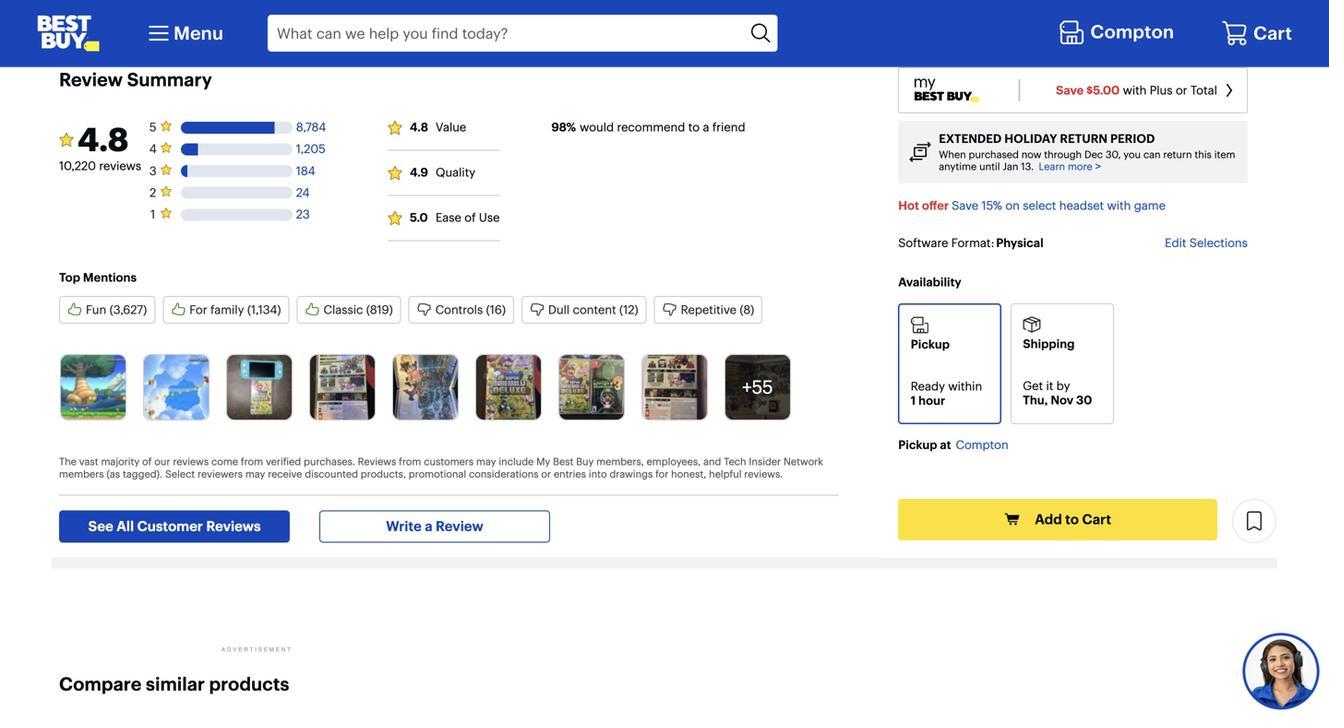 Task type: vqa. For each thing, say whether or not it's contained in the screenshot.


Task type: describe. For each thing, give the bounding box(es) containing it.
5
[[149, 120, 156, 135]]

write a review button
[[319, 511, 550, 543]]

5.0 ease of use
[[410, 211, 500, 225]]

physical
[[996, 235, 1044, 250]]

reviews inside the vast majority of our reviews come from verified purchases. reviews from customers may include my best buy members, employees, and tech insider network members (as tagged). select reviewers may receive discounted products, promotional considerations or entries into drawings for honest, helpful reviews.
[[173, 456, 209, 469]]

hour
[[919, 394, 946, 408]]

hot
[[899, 198, 919, 213]]

for family (1,134)
[[190, 303, 281, 318]]

products,
[[361, 468, 406, 481]]

see
[[88, 518, 113, 536]]

content
[[573, 303, 616, 318]]

honest,
[[671, 468, 707, 481]]

review inside button
[[436, 518, 484, 536]]

come
[[211, 456, 238, 469]]

1,205
[[296, 142, 326, 157]]

2 customer provided image, click to load a larger version image from the left
[[144, 356, 209, 420]]

save image
[[1244, 510, 1266, 532]]

top
[[59, 271, 80, 285]]

can
[[1144, 148, 1161, 161]]

majority
[[101, 456, 140, 469]]

tagged).
[[123, 468, 163, 481]]

through
[[1044, 148, 1082, 161]]

1 customer provided image, click to load a larger version image from the left
[[61, 356, 126, 420]]

controls
[[435, 303, 483, 318]]

1 vertical spatial with
[[1107, 198, 1131, 213]]

1 horizontal spatial a
[[703, 120, 709, 135]]

drawings
[[610, 468, 653, 481]]

8,784
[[296, 120, 326, 135]]

0 horizontal spatial 1
[[151, 207, 155, 222]]

advertisement
[[222, 647, 293, 654]]

compton button
[[956, 438, 1009, 453]]

0 horizontal spatial review
[[59, 68, 123, 91]]

1 horizontal spatial cart
[[1254, 22, 1292, 44]]

on
[[1006, 198, 1020, 213]]

4.8 for 4.8 value
[[410, 120, 428, 135]]

members,
[[597, 456, 644, 469]]

all
[[117, 518, 134, 536]]

more for ˃
[[1068, 160, 1093, 173]]

best
[[553, 456, 574, 469]]

0 vertical spatial save
[[1056, 83, 1084, 98]]

cart inside button
[[1082, 511, 1111, 528]]

+55 button
[[725, 355, 791, 421]]

members
[[59, 468, 104, 481]]

ease
[[436, 211, 461, 225]]

extended holiday return period
[[939, 132, 1155, 146]]

customer provided image, click to load a larger version image inside +55 'button'
[[726, 356, 790, 420]]

learn more ˃
[[1039, 160, 1102, 173]]

30
[[1077, 393, 1092, 408]]

until
[[980, 160, 1000, 173]]

˃
[[1095, 160, 1102, 173]]

software
[[899, 235, 949, 250]]

at
[[940, 438, 951, 453]]

customers
[[424, 456, 474, 469]]

(8)
[[740, 303, 754, 318]]

jan 13.
[[1003, 160, 1034, 173]]

into
[[589, 468, 607, 481]]

(1,134)
[[247, 303, 281, 318]]

4.9 quality
[[410, 165, 476, 180]]

recommend
[[617, 120, 685, 135]]

5.0
[[410, 211, 428, 225]]

4.8 for 4.8
[[78, 120, 129, 160]]

similar
[[146, 674, 205, 696]]

friend
[[713, 120, 746, 135]]

$
[[1087, 83, 1093, 98]]

thu,
[[1023, 393, 1048, 408]]

more for >
[[1058, 20, 1088, 35]]

1 from from the left
[[241, 456, 263, 469]]

my
[[537, 456, 550, 469]]

get it by thu, nov 30
[[1023, 379, 1092, 408]]

it
[[1046, 379, 1054, 394]]

classic
[[324, 303, 363, 318]]

entries
[[554, 468, 586, 481]]

best buy help human beacon image
[[1242, 633, 1321, 711]]

cart icon image
[[1221, 19, 1249, 47]]

customer
[[137, 518, 203, 536]]

this
[[1195, 148, 1212, 161]]

and
[[704, 456, 721, 469]]

Type to search. Navigate forward to hear suggestions text field
[[268, 15, 745, 52]]

employees,
[[647, 456, 701, 469]]

to inside button
[[1065, 511, 1079, 528]]

see all customer reviews
[[88, 518, 261, 536]]

7 customer provided image, click to load a larger version image from the left
[[559, 356, 624, 420]]

ready
[[911, 379, 945, 394]]

classic (819)
[[324, 303, 393, 318]]

dull
[[548, 303, 570, 318]]

1 vertical spatial compton
[[956, 438, 1009, 453]]

add to cart button
[[899, 499, 1218, 541]]

item
[[1215, 148, 1236, 161]]

cart link
[[1221, 19, 1292, 47]]

summary
[[127, 68, 212, 91]]

reviews inside the vast majority of our reviews come from verified purchases. reviews from customers may include my best buy members, employees, and tech insider network members (as tagged). select reviewers may receive discounted products, promotional considerations or entries into drawings for honest, helpful reviews.
[[358, 456, 396, 469]]

purchases.
[[304, 456, 355, 469]]

anytime
[[939, 160, 977, 173]]

dec 30,
[[1085, 148, 1121, 161]]

1 horizontal spatial may
[[476, 456, 496, 469]]

from the manufacturer
[[59, 8, 263, 31]]

learn for learn more ˃
[[1039, 160, 1065, 173]]

2
[[150, 185, 156, 200]]

compton button
[[1058, 16, 1179, 51]]

receive
[[268, 468, 302, 481]]

menu
[[174, 22, 223, 44]]

pickup for pickup at compton
[[899, 438, 938, 453]]



Task type: locate. For each thing, give the bounding box(es) containing it.
save
[[1056, 83, 1084, 98], [952, 198, 979, 213]]

or right plus at the right
[[1176, 83, 1188, 98]]

1 horizontal spatial save
[[1056, 83, 1084, 98]]

0 vertical spatial of
[[465, 211, 476, 225]]

of left "our"
[[142, 456, 152, 469]]

learn down zip logo
[[1023, 20, 1055, 35]]

select
[[1023, 198, 1056, 213]]

or inside the vast majority of our reviews come from verified purchases. reviews from customers may include my best buy members, employees, and tech insider network members (as tagged). select reviewers may receive discounted products, promotional considerations or entries into drawings for honest, helpful reviews.
[[541, 468, 551, 481]]

for
[[190, 303, 207, 318]]

products
[[209, 674, 289, 696]]

1 horizontal spatial review
[[436, 518, 484, 536]]

cart right cart icon in the top of the page
[[1254, 22, 1292, 44]]

may left include
[[476, 456, 496, 469]]

of inside the vast majority of our reviews come from verified purchases. reviews from customers may include my best buy members, employees, and tech insider network members (as tagged). select reviewers may receive discounted products, promotional considerations or entries into drawings for honest, helpful reviews.
[[142, 456, 152, 469]]

0 vertical spatial a
[[703, 120, 709, 135]]

reviews right purchases.
[[358, 456, 396, 469]]

0 vertical spatial review
[[59, 68, 123, 91]]

repetitive (8)
[[681, 303, 754, 318]]

1 vertical spatial reviews
[[173, 456, 209, 469]]

the
[[109, 8, 138, 31]]

offer
[[922, 198, 949, 213]]

pickup up ready
[[911, 337, 950, 352]]

1 vertical spatial pickup
[[899, 438, 938, 453]]

of left use
[[465, 211, 476, 225]]

discounted
[[305, 468, 358, 481]]

1 vertical spatial learn
[[1039, 160, 1065, 173]]

from left customers
[[399, 456, 421, 469]]

0 vertical spatial more
[[1058, 20, 1088, 35]]

1 horizontal spatial 1
[[911, 394, 916, 408]]

customer provided image, click to load a larger version image up buy
[[559, 356, 624, 420]]

customer provided image, click to load a larger version image down the (1,134)
[[227, 356, 292, 420]]

1 inside ready within 1 hour
[[911, 394, 916, 408]]

5 customer provided image, click to load a larger version image from the left
[[393, 356, 458, 420]]

the
[[59, 456, 77, 469]]

software format : physical
[[899, 235, 1044, 250]]

0 horizontal spatial save
[[952, 198, 979, 213]]

more left ˃
[[1068, 160, 1093, 173]]

customer provided image, click to load a larger version image
[[61, 356, 126, 420], [144, 356, 209, 420], [227, 356, 292, 420], [310, 356, 375, 420], [393, 356, 458, 420], [476, 356, 541, 420], [559, 356, 624, 420], [643, 356, 707, 420], [726, 356, 790, 420]]

to right the "add"
[[1065, 511, 1079, 528]]

0 vertical spatial reviews
[[99, 159, 141, 174]]

save left $
[[1056, 83, 1084, 98]]

from
[[241, 456, 263, 469], [399, 456, 421, 469]]

from the manufacturer button
[[59, 0, 839, 46]]

customer provided image, click to load a larger version image up insider at right
[[726, 356, 790, 420]]

purchased
[[969, 148, 1019, 161]]

compton right at
[[956, 438, 1009, 453]]

of
[[465, 211, 476, 225], [142, 456, 152, 469]]

1 left hour
[[911, 394, 916, 408]]

2 from from the left
[[399, 456, 421, 469]]

from
[[59, 8, 105, 31]]

add to cart
[[1035, 511, 1111, 528]]

9 customer provided image, click to load a larger version image from the left
[[726, 356, 790, 420]]

hot offer save 15% on select headset with game
[[899, 198, 1166, 213]]

0 horizontal spatial or
[[541, 468, 551, 481]]

compton inside dropdown button
[[1091, 20, 1174, 43]]

a right write on the left of the page
[[425, 518, 433, 536]]

0 horizontal spatial from
[[241, 456, 263, 469]]

value
[[436, 120, 466, 135]]

see all customer reviews button
[[59, 511, 290, 543]]

more left >
[[1058, 20, 1088, 35]]

4.9
[[410, 165, 428, 180]]

%
[[567, 120, 576, 135]]

considerations
[[469, 468, 539, 481]]

4
[[149, 142, 157, 157]]

for
[[656, 468, 669, 481]]

review summary
[[59, 68, 212, 91]]

1 vertical spatial or
[[541, 468, 551, 481]]

period
[[1111, 132, 1155, 146]]

1 vertical spatial save
[[952, 198, 979, 213]]

reviews right "our"
[[173, 456, 209, 469]]

reviews left 3
[[99, 159, 141, 174]]

0 vertical spatial with
[[1123, 83, 1147, 98]]

0 horizontal spatial to
[[688, 120, 700, 135]]

review
[[59, 68, 123, 91], [436, 518, 484, 536]]

0 horizontal spatial may
[[245, 468, 265, 481]]

extended holiday return period heading
[[939, 132, 1237, 146]]

within
[[948, 379, 982, 394]]

write a review
[[386, 518, 484, 536]]

edit selections
[[1165, 235, 1248, 250]]

1 vertical spatial review
[[436, 518, 484, 536]]

1 horizontal spatial compton
[[1091, 20, 1174, 43]]

headset
[[1060, 198, 1104, 213]]

save left 15%
[[952, 198, 979, 213]]

0 horizontal spatial 4.8
[[78, 120, 129, 160]]

1 horizontal spatial of
[[465, 211, 476, 225]]

3 customer provided image, click to load a larger version image from the left
[[227, 356, 292, 420]]

0 horizontal spatial reviews
[[99, 159, 141, 174]]

a left 'friend' on the top right of page
[[703, 120, 709, 135]]

bestbuy.com image
[[37, 15, 100, 52]]

0 vertical spatial 1
[[151, 207, 155, 222]]

0 horizontal spatial reviews
[[206, 518, 261, 536]]

insider
[[749, 456, 781, 469]]

repetitive
[[681, 303, 737, 318]]

1 horizontal spatial to
[[1065, 511, 1079, 528]]

1 vertical spatial of
[[142, 456, 152, 469]]

may left receive
[[245, 468, 265, 481]]

reviews.
[[745, 468, 783, 481]]

save $ 5.00 with plus or total
[[1056, 83, 1218, 98]]

learn more >
[[1023, 20, 1097, 35]]

reviewers
[[198, 468, 243, 481]]

1 vertical spatial cart
[[1082, 511, 1111, 528]]

reviews down reviewers
[[206, 518, 261, 536]]

or left best
[[541, 468, 551, 481]]

reviews
[[99, 159, 141, 174], [173, 456, 209, 469]]

pickup left at
[[899, 438, 938, 453]]

with left plus at the right
[[1123, 83, 1147, 98]]

when
[[939, 148, 966, 161]]

10,220
[[59, 159, 96, 174]]

0 vertical spatial to
[[688, 120, 700, 135]]

2 4.8 from the left
[[410, 120, 428, 135]]

zip logo image
[[1051, 0, 1092, 13]]

3
[[149, 164, 157, 178]]

now
[[1022, 148, 1042, 161]]

6 customer provided image, click to load a larger version image from the left
[[476, 356, 541, 420]]

holiday
[[1005, 132, 1057, 146]]

4.8 left 4
[[78, 120, 129, 160]]

1 horizontal spatial 4.8
[[410, 120, 428, 135]]

edit
[[1165, 235, 1187, 250]]

1 horizontal spatial from
[[399, 456, 421, 469]]

0 horizontal spatial of
[[142, 456, 152, 469]]

with left game
[[1107, 198, 1131, 213]]

cart right the "add"
[[1082, 511, 1111, 528]]

or
[[1176, 83, 1188, 98], [541, 468, 551, 481]]

you
[[1124, 148, 1141, 161]]

0 vertical spatial compton
[[1091, 20, 1174, 43]]

0 vertical spatial cart
[[1254, 22, 1292, 44]]

use
[[479, 211, 500, 225]]

0 vertical spatial reviews
[[358, 456, 396, 469]]

4.8 value
[[410, 120, 466, 135]]

plus
[[1150, 83, 1173, 98]]

fun
[[86, 303, 106, 318]]

0 horizontal spatial a
[[425, 518, 433, 536]]

customer provided image, click to load a larger version image up vast
[[61, 356, 126, 420]]

menu button
[[144, 18, 223, 48]]

1 horizontal spatial reviews
[[173, 456, 209, 469]]

more
[[1058, 20, 1088, 35], [1068, 160, 1093, 173]]

0 horizontal spatial cart
[[1082, 511, 1111, 528]]

selections
[[1190, 235, 1248, 250]]

0 horizontal spatial compton
[[956, 438, 1009, 453]]

(3,627)
[[109, 303, 147, 318]]

a
[[703, 120, 709, 135], [425, 518, 433, 536]]

return
[[1164, 148, 1192, 161]]

4.8
[[78, 120, 129, 160], [410, 120, 428, 135]]

extended
[[939, 132, 1002, 146]]

8 customer provided image, click to load a larger version image from the left
[[643, 356, 707, 420]]

1 vertical spatial to
[[1065, 511, 1079, 528]]

learn for learn more >
[[1023, 20, 1055, 35]]

learn down the extended holiday return period on the top right of page
[[1039, 160, 1065, 173]]

0 vertical spatial pickup
[[911, 337, 950, 352]]

1 vertical spatial more
[[1068, 160, 1093, 173]]

add
[[1035, 511, 1062, 528]]

customer provided image, click to load a larger version image up customers
[[393, 356, 458, 420]]

1 vertical spatial a
[[425, 518, 433, 536]]

1 vertical spatial 1
[[911, 394, 916, 408]]

review down bestbuy.com image
[[59, 68, 123, 91]]

4.8 left value at top left
[[410, 120, 428, 135]]

a inside button
[[425, 518, 433, 536]]

to left 'friend' on the top right of page
[[688, 120, 700, 135]]

helpful
[[709, 468, 742, 481]]

reviews inside see all customer reviews button
[[206, 518, 261, 536]]

98
[[552, 120, 567, 135]]

1 horizontal spatial reviews
[[358, 456, 396, 469]]

pickup for pickup
[[911, 337, 950, 352]]

from right the come
[[241, 456, 263, 469]]

1 down 2 at the top
[[151, 207, 155, 222]]

0 vertical spatial or
[[1176, 83, 1188, 98]]

nov
[[1051, 393, 1074, 408]]

4 customer provided image, click to load a larger version image from the left
[[310, 356, 375, 420]]

compare
[[59, 674, 142, 696]]

availability
[[899, 275, 962, 289]]

pickup
[[911, 337, 950, 352], [899, 438, 938, 453]]

when purchased now through dec 30, you can return this item anytime until jan 13.
[[939, 148, 1236, 173]]

return
[[1060, 132, 1108, 146]]

1 vertical spatial reviews
[[206, 518, 261, 536]]

ready within 1 hour
[[911, 379, 986, 408]]

1 horizontal spatial or
[[1176, 83, 1188, 98]]

get
[[1023, 379, 1043, 394]]

learn
[[1023, 20, 1055, 35], [1039, 160, 1065, 173]]

0 vertical spatial learn
[[1023, 20, 1055, 35]]

my best buy image
[[915, 76, 980, 105]]

compare similar products
[[59, 674, 289, 696]]

fun (3,627)
[[86, 303, 147, 318]]

would
[[580, 120, 614, 135]]

controls (16)
[[435, 303, 506, 318]]

review right write on the left of the page
[[436, 518, 484, 536]]

1 4.8 from the left
[[78, 120, 129, 160]]

customer provided image, click to load a larger version image up "our"
[[144, 356, 209, 420]]

customer provided image, click to load a larger version image up purchases.
[[310, 356, 375, 420]]

compton up save $ 5.00 with plus or total
[[1091, 20, 1174, 43]]

customer provided image, click to load a larger version image up include
[[476, 356, 541, 420]]

customer provided image, click to load a larger version image up employees,
[[643, 356, 707, 420]]



